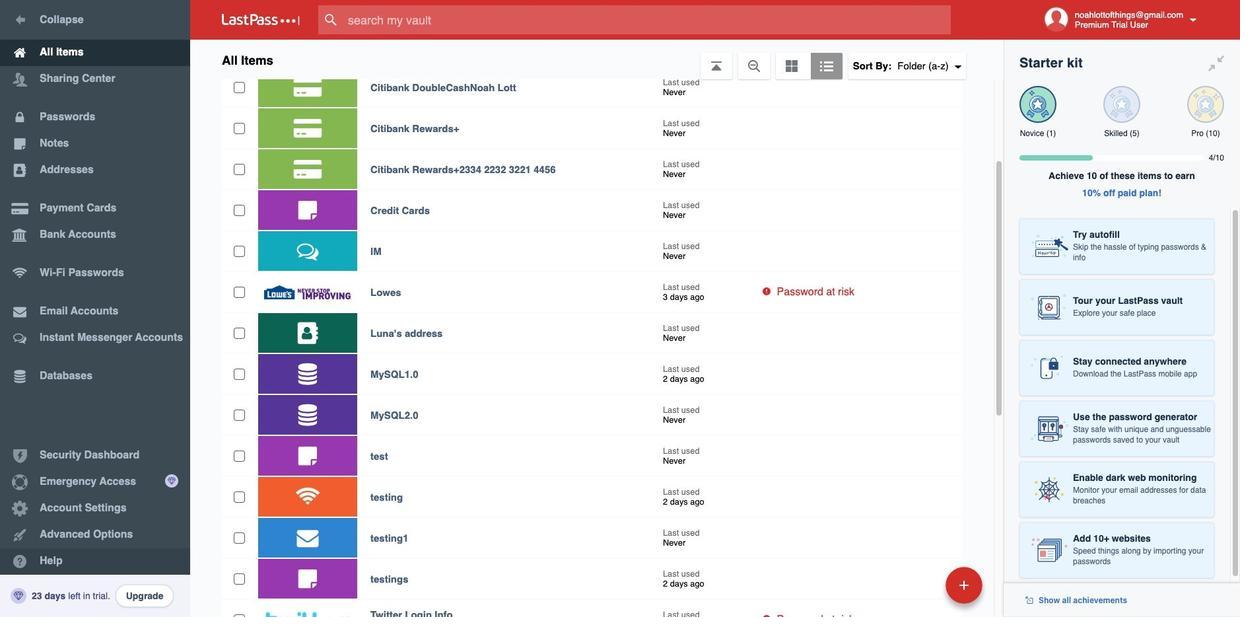 Task type: describe. For each thing, give the bounding box(es) containing it.
search my vault text field
[[318, 5, 977, 34]]

lastpass image
[[222, 14, 300, 26]]

main navigation navigation
[[0, 0, 190, 617]]

vault options navigation
[[190, 40, 1004, 79]]



Task type: locate. For each thing, give the bounding box(es) containing it.
Search search field
[[318, 5, 977, 34]]

new item navigation
[[855, 563, 991, 617]]

new item element
[[855, 566, 988, 604]]



